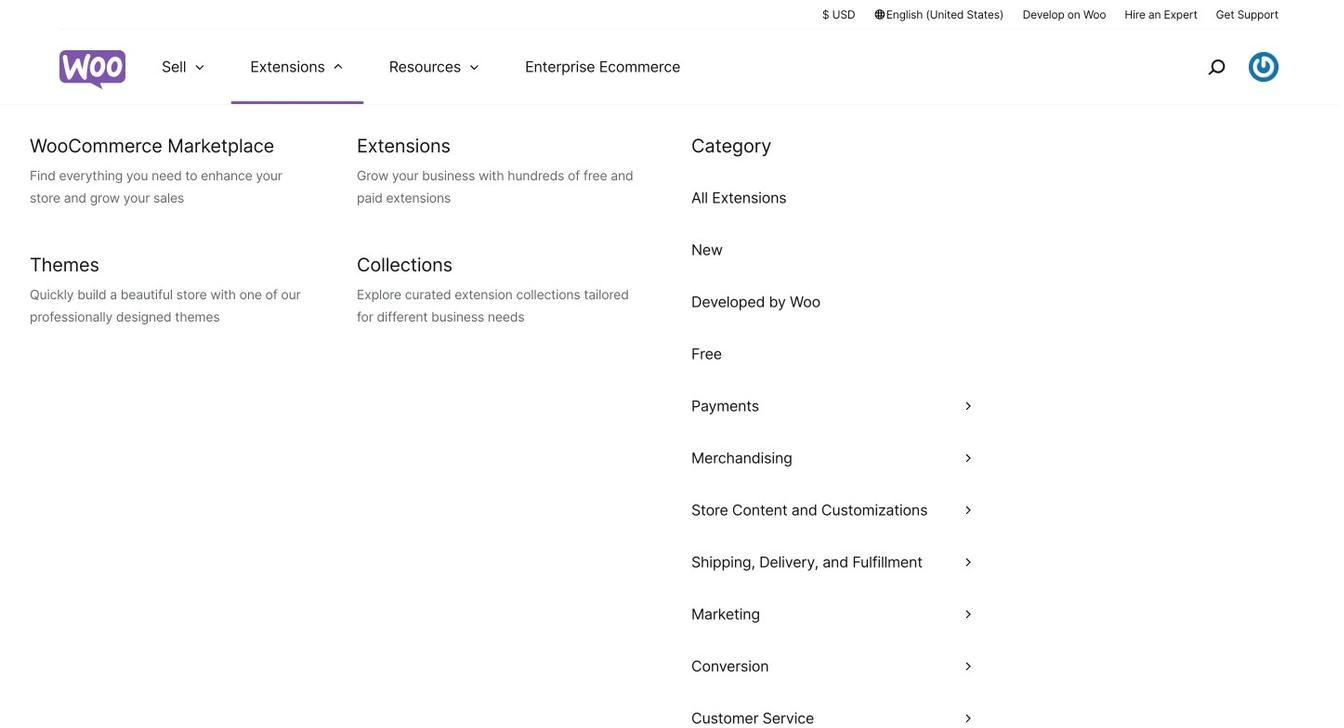 Task type: locate. For each thing, give the bounding box(es) containing it.
service navigation menu element
[[1169, 37, 1279, 97]]



Task type: describe. For each thing, give the bounding box(es) containing it.
search image
[[1202, 52, 1232, 82]]

open account menu image
[[1250, 52, 1279, 82]]



